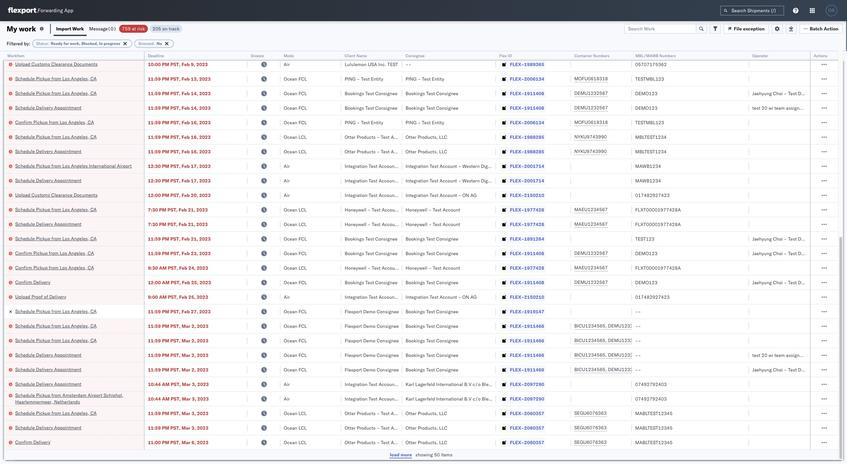 Task type: describe. For each thing, give the bounding box(es) containing it.
container numbers
[[574, 53, 610, 58]]

container numbers button
[[571, 52, 625, 59]]

no
[[157, 41, 162, 46]]

8 11:59 from the top
[[148, 251, 161, 257]]

flex-2130384
[[510, 47, 544, 53]]

2 demo from the top
[[363, 324, 376, 329]]

2 otter products - test account from the top
[[345, 149, 408, 155]]

4 flex-1911408 from the top
[[510, 280, 544, 286]]

205 on track
[[152, 26, 179, 32]]

schedule pickup from los angeles, ca button for 11:59 pm pst, feb 13, 2023
[[15, 75, 97, 83]]

12:00 for 12:00 am pst, feb 25, 2023
[[148, 280, 161, 286]]

1 flex-1911408 from the top
[[510, 91, 544, 96]]

11:59 pm pst, feb 16, 2023 for schedule pickup from los angeles, ca
[[148, 134, 211, 140]]

19 ocean from the top
[[284, 411, 297, 417]]

1 10:44 am pst, mar 3, 2023 from the top
[[148, 382, 209, 388]]

1 schedule delivery appointment button from the top
[[15, 104, 81, 112]]

amsterdam
[[62, 393, 86, 399]]

test
[[387, 61, 398, 67]]

6 ocean from the top
[[284, 134, 297, 140]]

9 ocean from the top
[[284, 222, 297, 228]]

2 1911408 from the top
[[524, 105, 544, 111]]

3 bicu1234565, demu1232567 from the top
[[574, 352, 642, 358]]

12 ocean fcl from the top
[[284, 353, 307, 359]]

choi for 11:59 pm pst, mar 2, 2023
[[773, 367, 783, 373]]

destination for 11:59 pm pst, mar 2, 2023
[[798, 367, 823, 373]]

test for demo123
[[753, 105, 761, 111]]

confirm delivery link for 11:00 pm pst, feb 6, 2023
[[15, 46, 50, 53]]

flexport demo consignee for third "schedule delivery appointment" button from the bottom
[[345, 367, 399, 373]]

9:30
[[148, 265, 158, 271]]

50
[[434, 452, 440, 458]]

16 flex- from the top
[[510, 265, 524, 271]]

in
[[99, 41, 103, 46]]

759 at risk
[[122, 26, 145, 32]]

3 demo from the top
[[363, 338, 376, 344]]

forwarding app
[[38, 7, 73, 14]]

blocked,
[[81, 41, 98, 46]]

Search Work text field
[[624, 24, 697, 34]]

1 ocean lcl from the top
[[284, 134, 307, 140]]

maeu1234567 for schedule pickup from los angeles, ca
[[574, 207, 608, 213]]

delivery for 1st 'schedule delivery appointment' link from the top
[[36, 105, 53, 111]]

1 ocean from the top
[[284, 47, 297, 53]]

1988285 for schedule pickup from los angeles, ca
[[524, 134, 544, 140]]

los for schedule pickup from los angeles, ca "link" related to 11:59 pm pst, feb 21, 2023
[[62, 236, 70, 242]]

consignee button
[[402, 52, 489, 59]]

schedule pickup from los angeles international airport button
[[15, 163, 132, 170]]

11:59 pm pst, feb 23, 2023
[[148, 251, 211, 257]]

my
[[7, 24, 17, 33]]

18 ocean from the top
[[284, 367, 297, 373]]

consignee inside button
[[406, 53, 425, 58]]

import work button
[[54, 21, 87, 36]]

7 air from the top
[[284, 396, 290, 402]]

ready
[[51, 41, 63, 46]]

27,
[[191, 309, 198, 315]]

mbl/mawb
[[635, 53, 658, 58]]

schedule pickup from amsterdam airport schiphol, haarlemmermeer, netherlands link
[[15, 392, 135, 406]]

pickup for second schedule pickup from los angeles, ca "link" from the bottom of the page
[[36, 338, 50, 344]]

name
[[356, 53, 367, 58]]

1 vertical spatial 21,
[[188, 222, 195, 228]]

1 11:59 pm pst, mar 2, 2023 from the top
[[148, 324, 208, 329]]

1919147
[[524, 309, 544, 315]]

12:00 am pst, feb 25, 2023
[[148, 280, 211, 286]]

3 demo123 from the top
[[635, 251, 658, 257]]

4 schedule delivery appointment link from the top
[[15, 221, 81, 228]]

2 maeu1234567 from the top
[[574, 221, 608, 227]]

team for --
[[775, 353, 785, 359]]

schedule pickup from los angeles, ca for 11:59 pm pst, mar 3, 2023
[[15, 411, 97, 416]]

confirm for 9:30 am pst, feb 24, 2023
[[15, 265, 32, 271]]

schedule pickup from los angeles, ca for 7:30 pm pst, feb 21, 2023
[[15, 207, 97, 213]]

2 c/o from the top
[[473, 396, 481, 402]]

3 flex-2060357 from the top
[[510, 440, 544, 446]]

confirm pickup from los angeles, ca button for 9:30 am pst, feb 24, 2023
[[15, 265, 94, 272]]

1 products from the top
[[357, 134, 376, 140]]

14 schedule from the top
[[15, 352, 35, 358]]

2 2001714 from the top
[[524, 178, 544, 184]]

ca for confirm pickup from los angeles, ca link related to 9:30 am pst, feb 24, 2023
[[88, 265, 94, 271]]

6 flex- from the top
[[510, 120, 524, 126]]

jaehyung for 11:59 pm pst, feb 21, 2023
[[753, 236, 772, 242]]

by:
[[24, 41, 30, 46]]

8 flex- from the top
[[510, 149, 524, 155]]

4 otter products - test account from the top
[[345, 425, 408, 431]]

2 bicu1234565, from the top
[[574, 338, 607, 344]]

haarlemmermeer,
[[15, 399, 53, 405]]

at
[[132, 26, 136, 32]]

2 llc from the top
[[439, 149, 447, 155]]

23,
[[191, 251, 198, 257]]

client name button
[[341, 52, 396, 59]]

usa
[[368, 61, 377, 67]]

2 flex-2001714 from the top
[[510, 178, 544, 184]]

2 10:44 am pst, mar 3, 2023 from the top
[[148, 396, 209, 402]]

7 fcl from the top
[[299, 251, 307, 257]]

3 flex-1911408 from the top
[[510, 251, 544, 257]]

10:00
[[148, 61, 161, 67]]

9:30 am pst, feb 24, 2023
[[148, 265, 208, 271]]

batch
[[810, 26, 823, 32]]

forwarding
[[38, 7, 63, 14]]

2 flex-1911466 from the top
[[510, 338, 544, 344]]

16, for schedule delivery appointment
[[191, 149, 198, 155]]

angeles
[[71, 163, 88, 169]]

2 ocean from the top
[[284, 76, 297, 82]]

759
[[122, 26, 131, 32]]

schedule pickup from amsterdam airport schiphol, haarlemmermeer, netherlands button
[[15, 392, 135, 406]]

11 ocean from the top
[[284, 251, 297, 257]]

2 fcl from the top
[[299, 76, 307, 82]]

2 karl lagerfeld international b.v c/o bleckmann from the top
[[406, 396, 505, 402]]

9:00 am pst, feb 25, 2023
[[148, 294, 208, 300]]

app
[[64, 7, 73, 14]]

container
[[574, 53, 592, 58]]

schiphol,
[[104, 393, 123, 399]]

work
[[19, 24, 36, 33]]

2 upload customs clearance documents button from the top
[[15, 192, 98, 199]]

2 products from the top
[[357, 149, 376, 155]]

2 appointment from the top
[[54, 148, 81, 154]]

1 12:30 pm pst, feb 17, 2023 from the top
[[148, 163, 211, 169]]

upload customs clearance documents link for 2nd 'upload customs clearance documents' button from the bottom of the page
[[15, 61, 98, 67]]

2 flex-1977428 from the top
[[510, 222, 544, 228]]

batch action
[[810, 26, 839, 32]]

of
[[44, 294, 48, 300]]

jaehyung choi - test destination agent for 11:59 pm pst, feb 21, 2023
[[753, 236, 836, 242]]

los for fourth schedule pickup from los angeles, ca "link" from the bottom of the page
[[62, 309, 70, 315]]

client name
[[345, 53, 367, 58]]

delivery for confirm delivery link associated with 12:00 am pst, feb 25, 2023
[[33, 279, 50, 285]]

load more
[[390, 452, 412, 458]]

os button
[[824, 3, 839, 18]]

2 07492792403 from the top
[[635, 396, 667, 402]]

nyku9743990 for schedule delivery appointment
[[574, 149, 607, 155]]

2150210 for 9:00 am pst, feb 25, 2023
[[524, 294, 544, 300]]

flexport. image
[[8, 7, 38, 14]]

assignment for demo123
[[786, 105, 810, 111]]

am for upload proof of delivery
[[159, 294, 167, 300]]

delivery for fourth 'schedule delivery appointment' link
[[36, 221, 53, 227]]

confirm delivery for 12:00 am pst, feb 25, 2023
[[15, 279, 50, 285]]

pickup for fourth schedule pickup from los angeles, ca "link" from the bottom of the page
[[36, 309, 50, 315]]

0 vertical spatial 21,
[[188, 207, 195, 213]]

11:00 pm pst, mar 6, 2023
[[148, 440, 208, 446]]

netherlands
[[54, 399, 80, 405]]

agent for 11:59 pm pst, feb 21, 2023
[[824, 236, 836, 242]]

showing
[[416, 452, 433, 458]]

flex-2150210 for 9:00 am pst, feb 25, 2023
[[510, 294, 544, 300]]

2 17, from the top
[[191, 178, 198, 184]]

pickup for schedule pickup from los angeles, ca "link" for 11:59 pm pst, feb 16, 2023
[[36, 134, 50, 140]]

schedule pickup from los angeles international airport link
[[15, 163, 132, 169]]

upload proof of delivery button
[[15, 294, 66, 301]]

destination for 11:59 pm pst, feb 14, 2023
[[798, 91, 823, 96]]

7 flex- from the top
[[510, 134, 524, 140]]

flex-2060357 for from
[[510, 411, 544, 417]]

6 schedule delivery appointment link from the top
[[15, 367, 81, 373]]

2 air from the top
[[284, 163, 290, 169]]

track
[[169, 26, 179, 32]]

4 llc from the top
[[439, 425, 447, 431]]

delivery for 6th 'schedule delivery appointment' link from the top
[[36, 367, 53, 373]]

agent for 11:59 pm pst, feb 23, 2023
[[824, 251, 836, 257]]

os
[[828, 8, 835, 13]]

ca for 11:59 pm pst, feb 23, 2023 confirm pickup from los angeles, ca link
[[88, 250, 94, 256]]

1 7:30 pm pst, feb 21, 2023 from the top
[[148, 207, 208, 213]]

exception
[[743, 26, 765, 32]]

20 for demo123
[[762, 105, 768, 111]]

operator
[[753, 53, 768, 58]]

3 flex- from the top
[[510, 76, 524, 82]]

upload customs clearance documents link for second 'upload customs clearance documents' button from the top
[[15, 192, 98, 198]]

from for schedule pickup from los angeles, ca "link" corresponding to 11:59 pm pst, feb 13, 2023
[[51, 76, 61, 82]]

jaehyung choi - test destination agent for 11:59 pm pst, feb 14, 2023
[[753, 91, 836, 96]]

2, for 11:59 pm pst, mar 2, 2023's schedule pickup from los angeles, ca "link"
[[192, 324, 196, 329]]

7 schedule delivery appointment button from the top
[[15, 381, 81, 388]]

jaehyung for 11:59 pm pst, feb 23, 2023
[[753, 251, 772, 257]]

4 bicu1234565, demu1232567 from the top
[[574, 367, 642, 373]]

2 7:30 pm pst, feb 21, 2023 from the top
[[148, 222, 208, 228]]

lululemon usa inc. test
[[345, 61, 398, 67]]

load
[[390, 452, 400, 458]]

14, for test 20 wi team assignment
[[191, 105, 198, 111]]

2 flex- from the top
[[510, 61, 524, 67]]

1 11:59 from the top
[[148, 76, 161, 82]]

confirm delivery link for 12:00 am pst, feb 25, 2023
[[15, 279, 50, 286]]

: for snoozed
[[154, 41, 155, 46]]

ca for schedule pickup from los angeles, ca "link" related to 11:59 pm pst, feb 21, 2023
[[90, 236, 97, 242]]

confirm delivery button for 11:00 pm pst, feb 6, 2023
[[15, 46, 50, 53]]

1 7:30 from the top
[[148, 207, 158, 213]]

11 11:59 from the top
[[148, 338, 161, 344]]

12 schedule from the top
[[15, 323, 35, 329]]

6 lcl from the top
[[299, 411, 307, 417]]

import work
[[56, 26, 84, 32]]

customs for 2nd 'upload customs clearance documents' button from the bottom of the page
[[31, 61, 50, 67]]

flex id
[[499, 53, 512, 58]]

2 schedule from the top
[[15, 90, 35, 96]]

status
[[36, 41, 48, 46]]

05707175362
[[635, 61, 667, 67]]

13 schedule from the top
[[15, 338, 35, 344]]

from for 11:59 pm pst, mar 3, 2023 schedule pickup from los angeles, ca "link"
[[51, 411, 61, 416]]

on
[[162, 26, 168, 32]]

confirm pickup from los angeles, ca link for 9:30 am pst, feb 24, 2023
[[15, 265, 94, 271]]

22 flex- from the top
[[510, 353, 524, 359]]

snooze
[[251, 53, 264, 58]]

progress
[[104, 41, 120, 46]]

confirm for 11:59 pm pst, feb 23, 2023
[[15, 250, 32, 256]]

id
[[508, 53, 512, 58]]

3 fcl from the top
[[299, 91, 307, 96]]

wi for --
[[769, 353, 773, 359]]

schedule pickup from los angeles, ca link for 11:59 pm pst, mar 3, 2023
[[15, 410, 97, 417]]

pickup for schedule pickup from amsterdam airport schiphol, haarlemmermeer, netherlands link
[[36, 393, 50, 399]]

4 bicu1234565, from the top
[[574, 367, 607, 373]]

2 vertical spatial 21,
[[191, 236, 198, 242]]

16, for confirm pickup from los angeles, ca
[[191, 120, 198, 126]]

20 ocean from the top
[[284, 425, 297, 431]]

flex-1989365
[[510, 61, 544, 67]]

9 ocean fcl from the top
[[284, 309, 307, 315]]

work
[[72, 26, 84, 32]]

4 air from the top
[[284, 192, 290, 198]]

mbl/mawb numbers
[[635, 53, 676, 58]]

2 demo123 from the top
[[635, 105, 658, 111]]

4 schedule delivery appointment from the top
[[15, 221, 81, 227]]

llc for schedule pickup from los angeles, ca button associated with 11:59 pm pst, feb 16, 2023
[[439, 134, 447, 140]]

1 schedule delivery appointment link from the top
[[15, 104, 81, 111]]

resize handle column header for workitem
[[136, 51, 144, 465]]

delivery for 7th 'schedule delivery appointment' link
[[36, 381, 53, 387]]

12 flex- from the top
[[510, 207, 524, 213]]

delivery for third confirm delivery link from the top
[[33, 440, 50, 446]]

17 ocean from the top
[[284, 353, 297, 359]]

jaehyung choi - test destination agent for 12:00 am pst, feb 25, 2023
[[753, 280, 836, 286]]

11 flex- from the top
[[510, 192, 524, 198]]

9,
[[191, 61, 195, 67]]

3 schedule delivery appointment from the top
[[15, 178, 81, 184]]

1 fcl from the top
[[299, 47, 307, 53]]

delivery for sixth 'schedule delivery appointment' link from the bottom
[[36, 178, 53, 184]]

confirm pickup from los angeles, ca link for 11:59 pm pst, feb 16, 2023
[[15, 119, 94, 126]]

from for 11:59 pm pst, mar 2, 2023's schedule pickup from los angeles, ca "link"
[[51, 323, 61, 329]]

upload proof of delivery
[[15, 294, 66, 300]]

16, for schedule pickup from los angeles, ca
[[191, 134, 198, 140]]

1989365
[[524, 61, 544, 67]]

lululemon
[[345, 61, 367, 67]]

11:59 pm pst, feb 27, 2023
[[148, 309, 211, 315]]

schedule pickup from los angeles, ca link for 11:59 pm pst, mar 2, 2023
[[15, 323, 97, 329]]

5 flex- from the top
[[510, 105, 524, 111]]

1 bicu1234565, demu1232567 from the top
[[574, 323, 642, 329]]

11:59 pm pst, feb 21, 2023
[[148, 236, 211, 242]]

10:00 pm pst, feb 9, 2023
[[148, 61, 208, 67]]

snoozed : no
[[138, 41, 162, 46]]

11:00 pm pst, feb 6, 2023
[[148, 47, 208, 53]]

mode
[[284, 53, 294, 58]]

schedule pickup from los angeles, ca for 11:59 pm pst, feb 16, 2023
[[15, 134, 97, 140]]

1 bleckmann from the top
[[482, 382, 505, 388]]

2 products, from the top
[[418, 149, 438, 155]]

(0)
[[108, 26, 116, 32]]

import
[[56, 26, 71, 32]]

products, for schedule pickup from los angeles, ca button associated with 11:59 pm pst, feb 16, 2023
[[418, 134, 438, 140]]

client
[[345, 53, 355, 58]]

3 confirm delivery link from the top
[[15, 439, 50, 446]]

11:59 pm pst, feb 13, 2023
[[148, 76, 211, 82]]

agent for 12:00 am pst, feb 25, 2023
[[824, 280, 836, 286]]

snoozed
[[138, 41, 154, 46]]

ca for schedule pickup from los angeles, ca "link" associated with 11:59 pm pst, feb 14, 2023
[[90, 90, 97, 96]]

11 resize handle column header from the left
[[830, 51, 838, 465]]

ca for schedule pickup from los angeles, ca "link" for 7:30 pm pst, feb 21, 2023
[[90, 207, 97, 213]]

4 ocean fcl from the top
[[284, 105, 307, 111]]

deadline
[[148, 53, 164, 58]]

19 schedule from the top
[[15, 425, 35, 431]]

5 lcl from the top
[[299, 265, 307, 271]]

mbl/mawb numbers button
[[632, 52, 743, 59]]



Task type: vqa. For each thing, say whether or not it's contained in the screenshot.


Task type: locate. For each thing, give the bounding box(es) containing it.
account
[[379, 47, 396, 53], [440, 47, 457, 53], [391, 134, 408, 140], [391, 149, 408, 155], [379, 163, 396, 169], [440, 163, 457, 169], [379, 178, 396, 184], [440, 178, 457, 184], [379, 192, 396, 198], [440, 192, 457, 198], [382, 207, 399, 213], [443, 207, 460, 213], [382, 222, 399, 228], [443, 222, 460, 228], [382, 265, 399, 271], [443, 265, 460, 271], [379, 294, 396, 300], [440, 294, 457, 300], [379, 382, 396, 388], [379, 396, 396, 402], [391, 411, 408, 417], [391, 425, 408, 431], [391, 440, 408, 446]]

0 vertical spatial confirm delivery link
[[15, 46, 50, 53]]

0 vertical spatial testmbl123
[[635, 76, 664, 82]]

: left ready
[[48, 41, 49, 46]]

: left no
[[154, 41, 155, 46]]

ca for schedule pickup from los angeles, ca "link" corresponding to 11:59 pm pst, feb 13, 2023
[[90, 76, 97, 82]]

2 2150210 from the top
[[524, 294, 544, 300]]

5 schedule pickup from los angeles, ca link from the top
[[15, 235, 97, 242]]

11:59 pm pst, feb 14, 2023
[[148, 91, 211, 96], [148, 105, 211, 111]]

batch action button
[[800, 24, 843, 34]]

1 vertical spatial mofu0618318
[[574, 119, 608, 125]]

segu6076363
[[574, 411, 607, 417], [574, 425, 607, 431], [574, 440, 607, 446]]

3 otter products - test account from the top
[[345, 411, 408, 417]]

Search Shipments (/) text field
[[720, 6, 784, 16]]

am for schedule delivery appointment
[[162, 382, 170, 388]]

karl
[[401, 47, 410, 53], [462, 47, 471, 53], [401, 382, 410, 388], [406, 382, 414, 388], [401, 396, 410, 402], [406, 396, 414, 402]]

0 vertical spatial confirm pickup from los angeles, ca link
[[15, 119, 94, 126]]

1 horizontal spatial numbers
[[659, 53, 676, 58]]

5 choi from the top
[[773, 367, 783, 373]]

2 14, from the top
[[191, 105, 198, 111]]

1 1911408 from the top
[[524, 91, 544, 96]]

0 horizontal spatial numbers
[[593, 53, 610, 58]]

1 horizontal spatial airport
[[117, 163, 132, 169]]

0 vertical spatial mofu0618318
[[574, 76, 608, 82]]

flexport demo consignee for schedule pickup from los angeles, ca button associated with 11:59 pm pst, mar 2, 2023
[[345, 324, 399, 329]]

0 vertical spatial international
[[89, 163, 116, 169]]

flex-1977428 button
[[499, 205, 546, 215], [499, 205, 546, 215], [499, 220, 546, 229], [499, 220, 546, 229], [499, 264, 546, 273], [499, 264, 546, 273]]

schedule pickup from los angeles, ca for 11:59 pm pst, feb 14, 2023
[[15, 90, 97, 96]]

2 flex-2060357 from the top
[[510, 425, 544, 431]]

2023
[[196, 47, 208, 53], [196, 61, 208, 67], [199, 76, 211, 82], [199, 91, 211, 96], [199, 105, 211, 111], [199, 120, 211, 126], [199, 134, 211, 140], [199, 149, 211, 155], [199, 163, 211, 169], [199, 178, 211, 184], [199, 192, 211, 198], [196, 207, 208, 213], [196, 222, 208, 228], [199, 236, 211, 242], [199, 251, 211, 257], [197, 265, 208, 271], [200, 280, 211, 286], [197, 294, 208, 300], [199, 309, 211, 315], [197, 324, 208, 329], [197, 338, 208, 344], [197, 353, 208, 359], [197, 367, 208, 373], [197, 382, 209, 388], [197, 396, 209, 402], [197, 411, 208, 417], [197, 425, 208, 431], [197, 440, 208, 446]]

1977428 for confirm pickup from los angeles, ca
[[524, 265, 544, 271]]

schedule pickup from los angeles, ca link for 7:30 pm pst, feb 21, 2023
[[15, 206, 97, 213]]

test for --
[[753, 353, 761, 359]]

otter products - test account for schedule pickup from los angeles, ca button for 11:59 pm pst, mar 3, 2023
[[345, 411, 408, 417]]

0 vertical spatial 7:30
[[148, 207, 158, 213]]

0 vertical spatial confirm pickup from los angeles, ca
[[15, 119, 94, 125]]

3 confirm from the top
[[15, 250, 32, 256]]

1 2060357 from the top
[[524, 411, 544, 417]]

jaehyung choi - test destination agent for 11:59 pm pst, mar 2, 2023
[[753, 367, 836, 373]]

11:59 pm pst, feb 16, 2023 for confirm pickup from los angeles, ca
[[148, 120, 211, 126]]

4 appointment from the top
[[54, 221, 81, 227]]

flex-2060357
[[510, 411, 544, 417], [510, 425, 544, 431], [510, 440, 544, 446]]

resize handle column header for mode
[[333, 51, 341, 465]]

8 fcl from the top
[[299, 280, 307, 286]]

1 vertical spatial upload customs clearance documents
[[15, 192, 98, 198]]

0 horizontal spatial :
[[48, 41, 49, 46]]

workitem
[[7, 53, 25, 58]]

los for the schedule pickup from los angeles international airport link
[[62, 163, 70, 169]]

destination
[[798, 91, 823, 96], [798, 236, 823, 242], [798, 251, 823, 257], [798, 280, 823, 286], [798, 367, 823, 373]]

flex-1977428
[[510, 207, 544, 213], [510, 222, 544, 228], [510, 265, 544, 271]]

2 upload customs clearance documents link from the top
[[15, 192, 98, 198]]

2 upload from the top
[[15, 192, 30, 198]]

flex-1919147
[[510, 309, 544, 315]]

mbltest1234 for schedule delivery appointment
[[635, 149, 667, 155]]

entity
[[371, 76, 383, 82], [432, 76, 444, 82], [371, 120, 383, 126], [432, 120, 444, 126]]

1 vertical spatial 25,
[[188, 294, 196, 300]]

karl lagerfeld international b.v c/o bleckmann
[[406, 382, 505, 388], [406, 396, 505, 402]]

0 horizontal spatial airport
[[88, 393, 102, 399]]

maeu1234567
[[574, 207, 608, 213], [574, 221, 608, 227], [574, 265, 608, 271]]

1 vertical spatial international
[[436, 382, 463, 388]]

choi for 11:59 pm pst, feb 14, 2023
[[773, 91, 783, 96]]

ca
[[90, 76, 97, 82], [90, 90, 97, 96], [88, 119, 94, 125], [90, 134, 97, 140], [90, 207, 97, 213], [90, 236, 97, 242], [88, 250, 94, 256], [88, 265, 94, 271], [90, 309, 97, 315], [90, 323, 97, 329], [90, 338, 97, 344], [90, 411, 97, 416]]

1 vertical spatial 017482927423
[[635, 294, 670, 300]]

los inside the schedule pickup from los angeles international airport link
[[62, 163, 70, 169]]

for
[[64, 41, 69, 46]]

12 ocean from the top
[[284, 265, 297, 271]]

2 vertical spatial 1977428
[[524, 265, 544, 271]]

mofu0618318 for 11:59 pm pst, feb 13, 2023
[[574, 76, 608, 82]]

flex-2006134 button
[[499, 74, 546, 84], [499, 74, 546, 84], [499, 118, 546, 127], [499, 118, 546, 127]]

1 16, from the top
[[191, 120, 198, 126]]

from for fourth schedule pickup from los angeles, ca "link" from the bottom of the page
[[51, 309, 61, 315]]

7:30
[[148, 207, 158, 213], [148, 222, 158, 228]]

flex-2150210 for 12:00 pm pst, feb 20, 2023
[[510, 192, 544, 198]]

from inside schedule pickup from amsterdam airport schiphol, haarlemmermeer, netherlands
[[51, 393, 61, 399]]

confirm for 11:00 pm pst, mar 6, 2023
[[15, 440, 32, 446]]

2 vertical spatial confirm pickup from los angeles, ca
[[15, 265, 94, 271]]

07492792403
[[635, 382, 667, 388], [635, 396, 667, 402]]

0 vertical spatial clearance
[[51, 61, 72, 67]]

international inside button
[[89, 163, 116, 169]]

upload
[[15, 61, 30, 67], [15, 192, 30, 198], [15, 294, 30, 300]]

flex
[[499, 53, 507, 58]]

11:59 pm pst, feb 14, 2023 for test
[[148, 105, 211, 111]]

2 017482927423 from the top
[[635, 294, 670, 300]]

schedule inside schedule pickup from amsterdam airport schiphol, haarlemmermeer, netherlands
[[15, 393, 35, 399]]

0 vertical spatial maeu1234567
[[574, 207, 608, 213]]

7 ocean fcl from the top
[[284, 251, 307, 257]]

2 vertical spatial nyku9743990
[[574, 149, 607, 155]]

2 vertical spatial confirm delivery
[[15, 440, 50, 446]]

mofu0618318 for 11:59 pm pst, feb 16, 2023
[[574, 119, 608, 125]]

0 vertical spatial test
[[753, 105, 761, 111]]

2 mabltest12345 from the top
[[635, 425, 673, 431]]

products, for schedule pickup from los angeles, ca button for 11:59 pm pst, mar 3, 2023
[[418, 411, 438, 417]]

upload customs clearance documents
[[15, 61, 98, 67], [15, 192, 98, 198]]

2 vertical spatial confirm pickup from los angeles, ca button
[[15, 265, 94, 272]]

4 schedule from the top
[[15, 134, 35, 140]]

demu1232567
[[574, 90, 608, 96], [574, 105, 608, 111], [574, 251, 608, 256], [574, 280, 608, 286], [608, 323, 642, 329], [608, 338, 642, 344], [608, 352, 642, 358], [608, 367, 642, 373]]

26 flex- from the top
[[510, 411, 524, 417]]

pickup for schedule pickup from los angeles, ca "link" related to 11:59 pm pst, feb 21, 2023
[[36, 236, 50, 242]]

1891264
[[524, 236, 544, 242]]

bookings
[[345, 91, 364, 96], [406, 91, 425, 96], [345, 105, 364, 111], [406, 105, 425, 111], [345, 236, 364, 242], [406, 236, 425, 242], [345, 251, 364, 257], [406, 251, 425, 257], [345, 280, 364, 286], [406, 280, 425, 286], [406, 309, 425, 315], [406, 324, 425, 329], [406, 338, 425, 344], [406, 353, 425, 359], [406, 367, 425, 373]]

3 confirm delivery button from the top
[[15, 439, 50, 447]]

1 vertical spatial 1977428
[[524, 222, 544, 228]]

6 confirm from the top
[[15, 440, 32, 446]]

destination for 12:00 am pst, feb 25, 2023
[[798, 280, 823, 286]]

0 vertical spatial flex-1977428
[[510, 207, 544, 213]]

los for schedule pickup from los angeles, ca "link" corresponding to 11:59 pm pst, feb 13, 2023
[[62, 76, 70, 82]]

upload customs clearance documents link
[[15, 61, 98, 67], [15, 192, 98, 198]]

1 destination from the top
[[798, 91, 823, 96]]

15 11:59 from the top
[[148, 425, 161, 431]]

3 11:59 pm pst, mar 2, 2023 from the top
[[148, 353, 208, 359]]

pickup
[[36, 76, 50, 82], [36, 90, 50, 96], [33, 119, 48, 125], [36, 134, 50, 140], [36, 163, 50, 169], [36, 207, 50, 213], [36, 236, 50, 242], [33, 250, 48, 256], [33, 265, 48, 271], [36, 309, 50, 315], [36, 323, 50, 329], [36, 338, 50, 344], [36, 393, 50, 399], [36, 411, 50, 416]]

flex-1891264
[[510, 236, 544, 242]]

1 vertical spatial test 20 wi team assignment
[[753, 353, 810, 359]]

airport inside schedule pickup from amsterdam airport schiphol, haarlemmermeer, netherlands
[[88, 393, 102, 399]]

0 vertical spatial flxt00001977428a
[[635, 207, 681, 213]]

0 vertical spatial segu6076363
[[574, 411, 607, 417]]

205
[[152, 26, 161, 32]]

1 vertical spatial bleckmann
[[482, 396, 505, 402]]

schedule pickup from los angeles, ca for 11:59 pm pst, feb 21, 2023
[[15, 236, 97, 242]]

-
[[397, 47, 400, 53], [458, 47, 461, 53], [406, 61, 409, 67], [409, 61, 411, 67], [357, 76, 360, 82], [418, 76, 421, 82], [784, 91, 787, 96], [357, 120, 360, 126], [418, 120, 421, 126], [377, 134, 380, 140], [377, 149, 380, 155], [397, 163, 400, 169], [458, 163, 461, 169], [397, 178, 400, 184], [458, 178, 461, 184], [397, 192, 400, 198], [458, 192, 461, 198], [368, 207, 371, 213], [429, 207, 432, 213], [368, 222, 371, 228], [429, 222, 432, 228], [784, 236, 787, 242], [784, 251, 787, 257], [368, 265, 371, 271], [429, 265, 432, 271], [784, 280, 787, 286], [397, 294, 400, 300], [458, 294, 461, 300], [635, 309, 638, 315], [638, 309, 641, 315], [635, 324, 638, 329], [638, 324, 641, 329], [635, 338, 638, 344], [638, 338, 641, 344], [635, 353, 638, 359], [638, 353, 641, 359], [635, 367, 638, 373], [638, 367, 641, 373], [784, 367, 787, 373], [397, 382, 400, 388], [397, 396, 400, 402], [377, 411, 380, 417], [377, 425, 380, 431], [377, 440, 380, 446]]

7:30 pm pst, feb 21, 2023 up 11:59 pm pst, feb 21, 2023 at the left of the page
[[148, 222, 208, 228]]

1 vertical spatial 11:59 pm pst, mar 3, 2023
[[148, 425, 208, 431]]

2060357 for from
[[524, 411, 544, 417]]

0 vertical spatial mawb1234
[[635, 163, 661, 169]]

documents down angeles
[[74, 192, 98, 198]]

4 ocean from the top
[[284, 105, 297, 111]]

3 upload from the top
[[15, 294, 30, 300]]

pm
[[162, 47, 169, 53], [162, 61, 169, 67], [162, 76, 169, 82], [162, 91, 169, 96], [162, 105, 169, 111], [162, 120, 169, 126], [162, 134, 169, 140], [162, 149, 169, 155], [162, 163, 169, 169], [162, 178, 169, 184], [162, 192, 169, 198], [159, 207, 166, 213], [159, 222, 166, 228], [162, 236, 169, 242], [162, 251, 169, 257], [162, 309, 169, 315], [162, 324, 169, 329], [162, 338, 169, 344], [162, 353, 169, 359], [162, 367, 169, 373], [162, 411, 169, 417], [162, 425, 169, 431], [162, 440, 169, 446]]

file exception
[[734, 26, 765, 32]]

1 vertical spatial documents
[[74, 192, 98, 198]]

schedule pickup from los angeles, ca button for 11:59 pm pst, feb 16, 2023
[[15, 134, 97, 141]]

llc for schedule pickup from los angeles, ca button for 11:59 pm pst, mar 3, 2023
[[439, 411, 447, 417]]

from for the schedule pickup from los angeles international airport link
[[51, 163, 61, 169]]

action
[[824, 26, 839, 32]]

0 vertical spatial documents
[[74, 61, 98, 67]]

12:00
[[148, 192, 161, 198], [148, 280, 161, 286]]

numbers right container
[[593, 53, 610, 58]]

1 vertical spatial 6,
[[192, 440, 196, 446]]

resize handle column header for mbl/mawb numbers
[[741, 51, 749, 465]]

1 vertical spatial 7:30
[[148, 222, 158, 228]]

0 vertical spatial 10:44
[[148, 382, 161, 388]]

flex-1988285 button
[[499, 133, 546, 142], [499, 133, 546, 142], [499, 147, 546, 156], [499, 147, 546, 156]]

21, up '23,' at the bottom left of page
[[191, 236, 198, 242]]

schedule pickup from los angeles, ca link
[[15, 75, 97, 82], [15, 90, 97, 96], [15, 134, 97, 140], [15, 206, 97, 213], [15, 235, 97, 242], [15, 308, 97, 315], [15, 323, 97, 329], [15, 337, 97, 344], [15, 410, 97, 417]]

14 11:59 from the top
[[148, 411, 161, 417]]

0 vertical spatial 11:59 pm pst, mar 3, 2023
[[148, 411, 208, 417]]

0 vertical spatial 12:30
[[148, 163, 161, 169]]

from for schedule pickup from los angeles, ca "link" for 7:30 pm pst, feb 21, 2023
[[51, 207, 61, 213]]

25, for 12:00 am pst, feb 25, 2023
[[191, 280, 198, 286]]

5 products from the top
[[357, 440, 376, 446]]

documents
[[74, 61, 98, 67], [74, 192, 98, 198]]

3,
[[192, 382, 196, 388], [192, 396, 196, 402], [192, 411, 196, 417], [192, 425, 196, 431]]

choi for 11:59 pm pst, feb 23, 2023
[[773, 251, 783, 257]]

los for schedule pickup from los angeles, ca "link" for 11:59 pm pst, feb 16, 2023
[[62, 134, 70, 140]]

2 11:59 pm pst, mar 3, 2023 from the top
[[148, 425, 208, 431]]

flex-2006134 for 11:59 pm pst, feb 16, 2023
[[510, 120, 544, 126]]

otter
[[345, 134, 356, 140], [406, 134, 417, 140], [345, 149, 356, 155], [406, 149, 417, 155], [345, 411, 356, 417], [406, 411, 417, 417], [345, 425, 356, 431], [406, 425, 417, 431], [345, 440, 356, 446], [406, 440, 417, 446]]

2 1911466 from the top
[[524, 338, 544, 344]]

1 air from the top
[[284, 61, 290, 67]]

flexport demo consignee
[[345, 309, 399, 315], [345, 324, 399, 329], [345, 338, 399, 344], [345, 353, 399, 359], [345, 367, 399, 373]]

24,
[[188, 265, 196, 271]]

017482927423 for 9:00 am pst, feb 25, 2023
[[635, 294, 670, 300]]

flexport
[[345, 309, 362, 315], [345, 324, 362, 329], [345, 338, 362, 344], [345, 353, 362, 359], [345, 367, 362, 373]]

5 jaehyung choi - test destination agent from the top
[[753, 367, 836, 373]]

13 ocean from the top
[[284, 280, 297, 286]]

5 11:59 from the top
[[148, 134, 161, 140]]

7 schedule from the top
[[15, 178, 35, 184]]

2 vertical spatial flex-1977428
[[510, 265, 544, 271]]

1 vertical spatial 20
[[762, 353, 768, 359]]

clearance for 2nd 'upload customs clearance documents' button from the bottom of the page
[[51, 61, 72, 67]]

0 vertical spatial 07492792403
[[635, 382, 667, 388]]

3 nyku9743990 from the top
[[574, 149, 607, 155]]

2 11:59 pm pst, mar 2, 2023 from the top
[[148, 338, 208, 344]]

2130384
[[524, 47, 544, 53]]

3 schedule pickup from los angeles, ca button from the top
[[15, 134, 97, 141]]

1 vertical spatial confirm delivery button
[[15, 279, 50, 286]]

upload for 12:00 pm pst, feb 20, 2023
[[15, 192, 30, 198]]

mawb1234
[[635, 163, 661, 169], [635, 178, 661, 184]]

ping - test entity
[[345, 76, 383, 82], [406, 76, 444, 82], [345, 120, 383, 126], [406, 120, 444, 126]]

otter products - test account for third 'confirm delivery' button from the top of the page
[[345, 440, 408, 446]]

14, for jaehyung choi - test destination agent
[[191, 91, 198, 96]]

mabltest12345 for appointment
[[635, 425, 673, 431]]

flex-2150210 button
[[499, 191, 546, 200], [499, 191, 546, 200], [499, 293, 546, 302], [499, 293, 546, 302]]

2 vertical spatial confirm pickup from los angeles, ca link
[[15, 265, 94, 271]]

13 11:59 from the top
[[148, 367, 161, 373]]

1 vertical spatial confirm pickup from los angeles, ca button
[[15, 250, 94, 257]]

0 vertical spatial mbltest1234
[[635, 134, 667, 140]]

9 schedule pickup from los angeles, ca from the top
[[15, 411, 97, 416]]

flex-2001714
[[510, 163, 544, 169], [510, 178, 544, 184]]

schedule pickup from los angeles, ca link for 11:59 pm pst, feb 13, 2023
[[15, 75, 97, 82]]

clearance down "schedule pickup from los angeles international airport" button
[[51, 192, 72, 198]]

1 12:30 from the top
[[148, 163, 161, 169]]

load more button
[[390, 452, 412, 459]]

on
[[401, 192, 408, 198], [462, 192, 469, 198], [401, 294, 408, 300], [462, 294, 469, 300]]

integration
[[345, 47, 368, 53], [406, 47, 429, 53], [345, 163, 368, 169], [406, 163, 429, 169], [345, 178, 368, 184], [406, 178, 429, 184], [345, 192, 368, 198], [406, 192, 429, 198], [345, 294, 368, 300], [406, 294, 429, 300], [345, 382, 368, 388], [345, 396, 368, 402]]

12 11:59 from the top
[[148, 353, 161, 359]]

2 documents from the top
[[74, 192, 98, 198]]

3 maeu1234567 from the top
[[574, 265, 608, 271]]

: for status
[[48, 41, 49, 46]]

choi for 11:59 pm pst, feb 21, 2023
[[773, 236, 783, 242]]

1 vertical spatial confirm delivery
[[15, 279, 50, 285]]

products, for third 'confirm delivery' button from the top of the page
[[418, 440, 438, 446]]

testmbl123 for 11:59 pm pst, feb 16, 2023
[[635, 120, 664, 126]]

3 flexport from the top
[[345, 338, 362, 344]]

25, up 27,
[[188, 294, 196, 300]]

4 demo from the top
[[363, 353, 376, 359]]

6 11:59 from the top
[[148, 149, 161, 155]]

2 11:59 pm pst, feb 16, 2023 from the top
[[148, 134, 211, 140]]

2 vertical spatial segu6076363
[[574, 440, 607, 446]]

2,
[[192, 324, 196, 329], [192, 338, 196, 344], [192, 353, 196, 359], [192, 367, 196, 373]]

2 schedule delivery appointment link from the top
[[15, 148, 81, 155]]

my work
[[7, 24, 36, 33]]

1977428
[[524, 207, 544, 213], [524, 222, 544, 228], [524, 265, 544, 271]]

7:30 up 11:59 pm pst, feb 21, 2023 at the left of the page
[[148, 222, 158, 228]]

25,
[[191, 280, 198, 286], [188, 294, 196, 300]]

1 vertical spatial 14,
[[191, 105, 198, 111]]

flex-2006134 for 11:59 pm pst, feb 13, 2023
[[510, 76, 544, 82]]

0 vertical spatial 017482927423
[[635, 192, 670, 198]]

1 flex-2150210 from the top
[[510, 192, 544, 198]]

1977428 for schedule pickup from los angeles, ca
[[524, 207, 544, 213]]

2 jaehyung choi - test destination agent from the top
[[753, 236, 836, 242]]

schedule delivery appointment button
[[15, 104, 81, 112], [15, 148, 81, 155], [15, 177, 81, 185], [15, 221, 81, 228], [15, 352, 81, 359], [15, 367, 81, 374], [15, 381, 81, 388], [15, 425, 81, 432]]

13,
[[191, 76, 198, 82]]

21, down 20,
[[188, 207, 195, 213]]

assignment for --
[[786, 353, 810, 359]]

1 vertical spatial clearance
[[51, 192, 72, 198]]

10:44
[[148, 382, 161, 388], [148, 396, 161, 402]]

2 vertical spatial 11:59 pm pst, feb 16, 2023
[[148, 149, 211, 155]]

1 vertical spatial 2006134
[[524, 120, 544, 126]]

2 ocean lcl from the top
[[284, 149, 307, 155]]

test
[[369, 47, 378, 53], [430, 47, 438, 53], [361, 76, 370, 82], [422, 76, 431, 82], [365, 91, 374, 96], [426, 91, 435, 96], [788, 91, 797, 96], [365, 105, 374, 111], [426, 105, 435, 111], [361, 120, 370, 126], [422, 120, 431, 126], [381, 134, 390, 140], [381, 149, 390, 155], [369, 163, 378, 169], [430, 163, 438, 169], [369, 178, 378, 184], [430, 178, 438, 184], [369, 192, 378, 198], [430, 192, 438, 198], [372, 207, 381, 213], [433, 207, 442, 213], [372, 222, 381, 228], [433, 222, 442, 228], [365, 236, 374, 242], [426, 236, 435, 242], [788, 236, 797, 242], [365, 251, 374, 257], [426, 251, 435, 257], [788, 251, 797, 257], [372, 265, 381, 271], [433, 265, 442, 271], [365, 280, 374, 286], [426, 280, 435, 286], [788, 280, 797, 286], [369, 294, 378, 300], [430, 294, 438, 300], [426, 309, 435, 315], [426, 324, 435, 329], [426, 338, 435, 344], [426, 353, 435, 359], [426, 367, 435, 373], [788, 367, 797, 373], [369, 382, 378, 388], [369, 396, 378, 402], [381, 411, 390, 417], [381, 425, 390, 431], [381, 440, 390, 446]]

2 bleckmann from the top
[[482, 396, 505, 402]]

2 2, from the top
[[192, 338, 196, 344]]

schedule pickup from los angeles international airport
[[15, 163, 132, 169]]

0 vertical spatial 2150210
[[524, 192, 544, 198]]

4 jaehyung choi - test destination agent from the top
[[753, 280, 836, 286]]

3 jaehyung from the top
[[753, 251, 772, 257]]

12 fcl from the top
[[299, 353, 307, 359]]

6, for mar
[[192, 440, 196, 446]]

pickup inside schedule pickup from amsterdam airport schiphol, haarlemmermeer, netherlands
[[36, 393, 50, 399]]

jaehyung for 11:59 pm pst, mar 2, 2023
[[753, 367, 772, 373]]

confirm pickup from los angeles, ca
[[15, 119, 94, 125], [15, 250, 94, 256], [15, 265, 94, 271]]

1 vertical spatial maeu1234567
[[574, 221, 608, 227]]

los for 11:59 pm pst, feb 16, 2023's confirm pickup from los angeles, ca link
[[60, 119, 67, 125]]

2 confirm delivery button from the top
[[15, 279, 50, 286]]

1 11:00 from the top
[[148, 47, 161, 53]]

1 vertical spatial 11:59 pm pst, feb 14, 2023
[[148, 105, 211, 111]]

from for second schedule pickup from los angeles, ca "link" from the bottom of the page
[[51, 338, 61, 344]]

delivery for 2nd 'schedule delivery appointment' link from the top
[[36, 148, 53, 154]]

2 11:59 from the top
[[148, 91, 161, 96]]

4 schedule pickup from los angeles, ca link from the top
[[15, 206, 97, 213]]

7 schedule pickup from los angeles, ca from the top
[[15, 323, 97, 329]]

9:00
[[148, 294, 158, 300]]

nyku9743990
[[574, 47, 607, 53], [574, 134, 607, 140], [574, 149, 607, 155]]

21, up 11:59 pm pst, feb 21, 2023 at the left of the page
[[188, 222, 195, 228]]

1 vertical spatial flex-2097290
[[510, 396, 544, 402]]

8 lcl from the top
[[299, 440, 307, 446]]

7:30 pm pst, feb 21, 2023 down 12:00 pm pst, feb 20, 2023
[[148, 207, 208, 213]]

1 12:00 from the top
[[148, 192, 161, 198]]

ping
[[345, 76, 356, 82], [406, 76, 417, 82], [345, 120, 356, 126], [406, 120, 417, 126]]

lcl
[[299, 134, 307, 140], [299, 149, 307, 155], [299, 207, 307, 213], [299, 222, 307, 228], [299, 265, 307, 271], [299, 411, 307, 417], [299, 425, 307, 431], [299, 440, 307, 446]]

los for 11:59 pm pst, mar 2, 2023's schedule pickup from los angeles, ca "link"
[[62, 323, 70, 329]]

zimu3048342
[[635, 47, 667, 53]]

test 20 wi team assignment for --
[[753, 353, 810, 359]]

am for confirm pickup from los angeles, ca
[[159, 265, 167, 271]]

0 vertical spatial 1988285
[[524, 134, 544, 140]]

1 vertical spatial confirm pickup from los angeles, ca
[[15, 250, 94, 256]]

0 vertical spatial upload customs clearance documents
[[15, 61, 98, 67]]

otter products - test account for schedule pickup from los angeles, ca button associated with 11:59 pm pst, feb 16, 2023
[[345, 134, 408, 140]]

1 vertical spatial test
[[753, 353, 761, 359]]

more
[[401, 452, 412, 458]]

clearance down workitem button
[[51, 61, 72, 67]]

documents down workitem button
[[74, 61, 98, 67]]

mabltest12345 for from
[[635, 411, 673, 417]]

6 schedule delivery appointment from the top
[[15, 367, 81, 373]]

upload inside 'link'
[[15, 294, 30, 300]]

3 ocean fcl from the top
[[284, 91, 307, 96]]

0 vertical spatial b.v
[[464, 382, 472, 388]]

0 vertical spatial wi
[[769, 105, 773, 111]]

airport
[[117, 163, 132, 169], [88, 393, 102, 399]]

resize handle column header for client name
[[394, 51, 402, 465]]

delivery inside 'link'
[[49, 294, 66, 300]]

3 schedule delivery appointment button from the top
[[15, 177, 81, 185]]

schedule delivery appointment link
[[15, 104, 81, 111], [15, 148, 81, 155], [15, 177, 81, 184], [15, 221, 81, 228], [15, 352, 81, 359], [15, 367, 81, 373], [15, 381, 81, 388], [15, 425, 81, 431]]

1 vertical spatial assignment
[[786, 353, 810, 359]]

flexport demo consignee for fourth "schedule delivery appointment" button from the bottom
[[345, 353, 399, 359]]

flex-2060357 button
[[499, 409, 546, 418], [499, 409, 546, 418], [499, 424, 546, 433], [499, 424, 546, 433], [499, 438, 546, 448], [499, 438, 546, 448]]

confirm pickup from los angeles, ca for 11:59 pm pst, feb 16, 2023
[[15, 119, 94, 125]]

schedule pickup from los angeles, ca button for 7:30 pm pst, feb 21, 2023
[[15, 206, 97, 214]]

1 vertical spatial flex-2006134
[[510, 120, 544, 126]]

15 ocean from the top
[[284, 324, 297, 329]]

28 flex- from the top
[[510, 440, 524, 446]]

pickup for schedule pickup from los angeles, ca "link" for 7:30 pm pst, feb 21, 2023
[[36, 207, 50, 213]]

3 appointment from the top
[[54, 178, 81, 184]]

pickup for schedule pickup from los angeles, ca "link" associated with 11:59 pm pst, feb 14, 2023
[[36, 90, 50, 96]]

3 2060357 from the top
[[524, 440, 544, 446]]

1 vertical spatial mawb1234
[[635, 178, 661, 184]]

5 confirm from the top
[[15, 279, 32, 285]]

7 schedule delivery appointment link from the top
[[15, 381, 81, 388]]

confirm pickup from los angeles, ca link for 11:59 pm pst, feb 23, 2023
[[15, 250, 94, 257]]

5 schedule delivery appointment button from the top
[[15, 352, 81, 359]]

1 2097290 from the top
[[524, 382, 544, 388]]

11:00 for 11:00 pm pst, mar 6, 2023
[[148, 440, 161, 446]]

1 vertical spatial 2001714
[[524, 178, 544, 184]]

0 vertical spatial upload
[[15, 61, 30, 67]]

8 ocean from the top
[[284, 207, 297, 213]]

flex-1988285 for schedule delivery appointment
[[510, 149, 544, 155]]

1 vertical spatial confirm delivery link
[[15, 279, 50, 286]]

schedule pickup from los angeles, ca button for 11:59 pm pst, feb 14, 2023
[[15, 90, 97, 97]]

017482927423 for 12:00 pm pst, feb 20, 2023
[[635, 192, 670, 198]]

4 demo123 from the top
[[635, 280, 658, 286]]

1 vertical spatial upload
[[15, 192, 30, 198]]

0 vertical spatial upload customs clearance documents link
[[15, 61, 98, 67]]

1 vertical spatial flex-2001714
[[510, 178, 544, 184]]

12:00 pm pst, feb 20, 2023
[[148, 192, 211, 198]]

6 schedule pickup from los angeles, ca link from the top
[[15, 308, 97, 315]]

schedule pickup from los angeles, ca button for 11:59 pm pst, mar 3, 2023
[[15, 410, 97, 417]]

0 vertical spatial flex-2150210
[[510, 192, 544, 198]]

flex-1988285 for schedule pickup from los angeles, ca
[[510, 134, 544, 140]]

7:30 down 12:00 pm pst, feb 20, 2023
[[148, 207, 158, 213]]

16,
[[191, 120, 198, 126], [191, 134, 198, 140], [191, 149, 198, 155]]

4 schedule pickup from los angeles, ca button from the top
[[15, 206, 97, 214]]

3 1911408 from the top
[[524, 251, 544, 257]]

schedule pickup from los angeles, ca
[[15, 76, 97, 82], [15, 90, 97, 96], [15, 134, 97, 140], [15, 207, 97, 213], [15, 236, 97, 242], [15, 309, 97, 315], [15, 323, 97, 329], [15, 338, 97, 344], [15, 411, 97, 416]]

los for 11:59 pm pst, mar 3, 2023 schedule pickup from los angeles, ca "link"
[[62, 411, 70, 416]]

agent
[[824, 91, 836, 96], [824, 236, 836, 242], [824, 251, 836, 257], [824, 280, 836, 286], [824, 367, 836, 373]]

confirm delivery for 11:00 pm pst, feb 6, 2023
[[15, 46, 50, 52]]

segu6076363 for from
[[574, 411, 607, 417]]

0 vertical spatial flex-2097290
[[510, 382, 544, 388]]

0 vertical spatial flex-1988285
[[510, 134, 544, 140]]

ocean
[[284, 47, 297, 53], [284, 76, 297, 82], [284, 91, 297, 96], [284, 105, 297, 111], [284, 120, 297, 126], [284, 134, 297, 140], [284, 149, 297, 155], [284, 207, 297, 213], [284, 222, 297, 228], [284, 236, 297, 242], [284, 251, 297, 257], [284, 265, 297, 271], [284, 280, 297, 286], [284, 309, 297, 315], [284, 324, 297, 329], [284, 338, 297, 344], [284, 353, 297, 359], [284, 367, 297, 373], [284, 411, 297, 417], [284, 425, 297, 431], [284, 440, 297, 446]]

1 vertical spatial flxt00001977428a
[[635, 222, 681, 228]]

0 vertical spatial 25,
[[191, 280, 198, 286]]

25, down 24,
[[191, 280, 198, 286]]

0 vertical spatial 2001714
[[524, 163, 544, 169]]

2150210
[[524, 192, 544, 198], [524, 294, 544, 300]]

1 vertical spatial 16,
[[191, 134, 198, 140]]

25 flex- from the top
[[510, 396, 524, 402]]

11:59 pm pst, mar 3, 2023
[[148, 411, 208, 417], [148, 425, 208, 431]]

0 vertical spatial 7:30 pm pst, feb 21, 2023
[[148, 207, 208, 213]]

2 vertical spatial international
[[436, 396, 463, 402]]

0 vertical spatial c/o
[[473, 382, 481, 388]]

1 vertical spatial 10:44
[[148, 396, 161, 402]]

10 fcl from the top
[[299, 324, 307, 329]]

1 llc from the top
[[439, 134, 447, 140]]

assignment
[[786, 105, 810, 111], [786, 353, 810, 359]]

3 air from the top
[[284, 178, 290, 184]]

1 2, from the top
[[192, 324, 196, 329]]

numbers down zimu3048342 at the top right
[[659, 53, 676, 58]]

1 vertical spatial 12:30 pm pst, feb 17, 2023
[[148, 178, 211, 184]]

clearance
[[51, 61, 72, 67], [51, 192, 72, 198]]

0 vertical spatial confirm delivery button
[[15, 46, 50, 53]]

6 fcl from the top
[[299, 236, 307, 242]]

ca for fourth schedule pickup from los angeles, ca "link" from the bottom of the page
[[90, 309, 97, 315]]

2 vertical spatial maeu1234567
[[574, 265, 608, 271]]

0 vertical spatial team
[[775, 105, 785, 111]]

2 vertical spatial confirm delivery link
[[15, 439, 50, 446]]

2 vertical spatial flxt00001977428a
[[635, 265, 681, 271]]

risk
[[137, 26, 145, 32]]

1 mbltest1234 from the top
[[635, 134, 667, 140]]

0 vertical spatial mabltest12345
[[635, 411, 673, 417]]

showing 50 items
[[416, 452, 453, 458]]

status : ready for work, blocked, in progress
[[36, 41, 120, 46]]

testmbl123
[[635, 76, 664, 82], [635, 120, 664, 126]]

flex-1989365 button
[[499, 60, 546, 69], [499, 60, 546, 69]]

numbers for container numbers
[[593, 53, 610, 58]]

2 11:59 pm pst, feb 14, 2023 from the top
[[148, 105, 211, 111]]

nyku9743990 for schedule pickup from los angeles, ca
[[574, 134, 607, 140]]

0 vertical spatial 2060357
[[524, 411, 544, 417]]

0 vertical spatial 12:30 pm pst, feb 17, 2023
[[148, 163, 211, 169]]

2 vertical spatial flex-2060357
[[510, 440, 544, 446]]

1 07492792403 from the top
[[635, 382, 667, 388]]

international
[[89, 163, 116, 169], [436, 382, 463, 388], [436, 396, 463, 402]]

ca for 11:59 pm pst, mar 3, 2023 schedule pickup from los angeles, ca "link"
[[90, 411, 97, 416]]

1 horizontal spatial :
[[154, 41, 155, 46]]

digital
[[420, 163, 434, 169], [481, 163, 495, 169], [420, 178, 434, 184], [481, 178, 495, 184]]

pickup for 11:59 pm pst, mar 2, 2023's schedule pickup from los angeles, ca "link"
[[36, 323, 50, 329]]

resize handle column header for flex id
[[563, 51, 571, 465]]

maeu1234567 for confirm pickup from los angeles, ca
[[574, 265, 608, 271]]

1 vertical spatial customs
[[31, 192, 50, 198]]

0 vertical spatial 17,
[[191, 163, 198, 169]]

6,
[[191, 47, 195, 53], [192, 440, 196, 446]]

integration test account - western digital
[[345, 163, 434, 169], [406, 163, 495, 169], [345, 178, 434, 184], [406, 178, 495, 184]]

2 confirm pickup from los angeles, ca link from the top
[[15, 250, 94, 257]]

los for 11:59 pm pst, feb 23, 2023 confirm pickup from los angeles, ca link
[[60, 250, 67, 256]]

7 schedule pickup from los angeles, ca link from the top
[[15, 323, 97, 329]]

0 vertical spatial 12:00
[[148, 192, 161, 198]]

los for schedule pickup from los angeles, ca "link" associated with 11:59 pm pst, feb 14, 2023
[[62, 90, 70, 96]]

0 vertical spatial karl lagerfeld international b.v c/o bleckmann
[[406, 382, 505, 388]]

resize handle column header
[[136, 51, 144, 465], [240, 51, 248, 465], [273, 51, 281, 465], [333, 51, 341, 465], [394, 51, 402, 465], [488, 51, 496, 465], [563, 51, 571, 465], [624, 51, 632, 465], [741, 51, 749, 465], [802, 51, 810, 465], [830, 51, 838, 465]]

ocean fcl
[[284, 47, 307, 53], [284, 76, 307, 82], [284, 91, 307, 96], [284, 105, 307, 111], [284, 120, 307, 126], [284, 236, 307, 242], [284, 251, 307, 257], [284, 280, 307, 286], [284, 309, 307, 315], [284, 324, 307, 329], [284, 338, 307, 344], [284, 353, 307, 359], [284, 367, 307, 373]]

3 schedule from the top
[[15, 105, 35, 111]]

2097290
[[524, 382, 544, 388], [524, 396, 544, 402]]

9 11:59 from the top
[[148, 309, 161, 315]]



